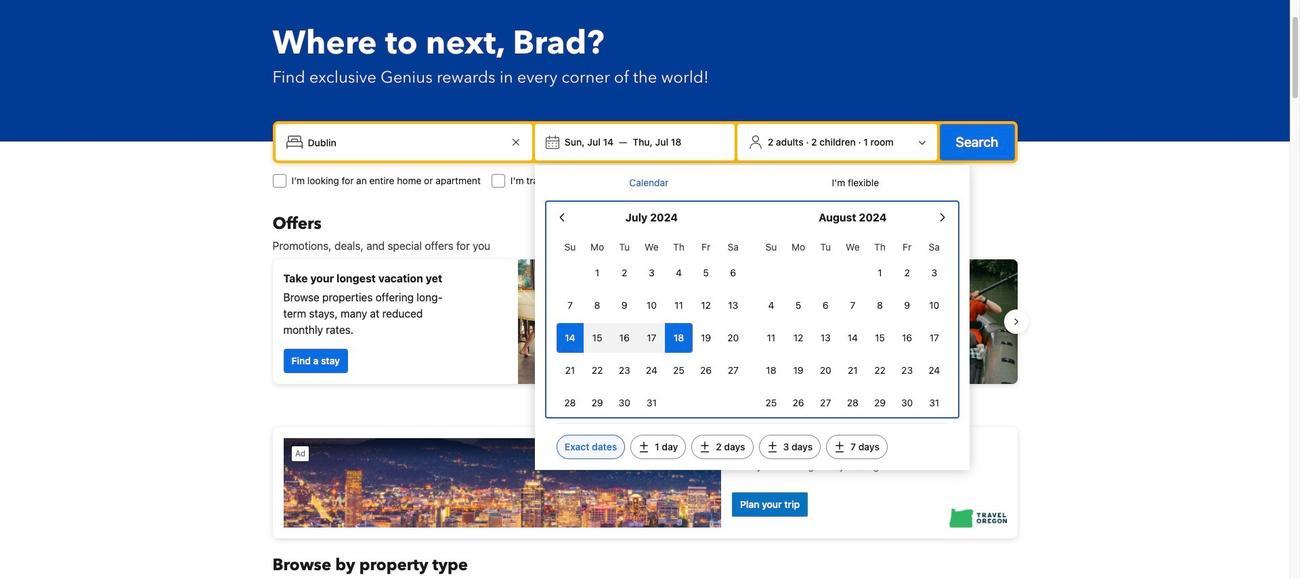 Task type: locate. For each thing, give the bounding box(es) containing it.
4 cell from the left
[[638, 320, 665, 353]]

2 cell from the left
[[584, 320, 611, 353]]

3 August 2024 checkbox
[[921, 258, 948, 288]]

21 July 2024 checkbox
[[557, 356, 584, 385]]

tab list
[[546, 165, 959, 202]]

22 July 2024 checkbox
[[584, 356, 611, 385]]

1 horizontal spatial grid
[[758, 234, 948, 418]]

27 August 2024 checkbox
[[812, 388, 839, 418]]

31 August 2024 checkbox
[[921, 388, 948, 418]]

8 July 2024 checkbox
[[584, 291, 611, 320]]

progress bar
[[637, 395, 653, 400]]

13 July 2024 checkbox
[[720, 291, 747, 320]]

1 August 2024 checkbox
[[867, 258, 894, 288]]

9 August 2024 checkbox
[[894, 291, 921, 320]]

9 July 2024 checkbox
[[611, 291, 638, 320]]

30 August 2024 checkbox
[[894, 388, 921, 418]]

3 cell from the left
[[611, 320, 638, 353]]

25 August 2024 checkbox
[[758, 388, 785, 418]]

12 July 2024 checkbox
[[693, 291, 720, 320]]

5 July 2024 checkbox
[[693, 258, 720, 288]]

4 July 2024 checkbox
[[665, 258, 693, 288]]

region
[[262, 254, 1028, 389]]

11 July 2024 checkbox
[[665, 291, 693, 320]]

26 August 2024 checkbox
[[785, 388, 812, 418]]

15 August 2024 checkbox
[[867, 323, 894, 353]]

8 August 2024 checkbox
[[867, 291, 894, 320]]

2 August 2024 checkbox
[[894, 258, 921, 288]]

29 July 2024 checkbox
[[584, 388, 611, 418]]

Where are you going? field
[[302, 130, 508, 154]]

13 August 2024 checkbox
[[812, 323, 839, 353]]

4 August 2024 checkbox
[[758, 291, 785, 320]]

5 cell from the left
[[665, 320, 693, 353]]

1 July 2024 checkbox
[[584, 258, 611, 288]]

28 August 2024 checkbox
[[839, 388, 867, 418]]

main content
[[262, 213, 1028, 579]]

2 July 2024 checkbox
[[611, 258, 638, 288]]

11 August 2024 checkbox
[[758, 323, 785, 353]]

grid
[[557, 234, 747, 418], [758, 234, 948, 418]]

5 August 2024 checkbox
[[785, 291, 812, 320]]

25 July 2024 checkbox
[[665, 356, 693, 385]]

24 July 2024 checkbox
[[638, 356, 665, 385]]

6 July 2024 checkbox
[[720, 258, 747, 288]]

0 horizontal spatial grid
[[557, 234, 747, 418]]

10 August 2024 checkbox
[[921, 291, 948, 320]]

cell
[[557, 320, 584, 353], [584, 320, 611, 353], [611, 320, 638, 353], [638, 320, 665, 353], [665, 320, 693, 353]]

14 August 2024 checkbox
[[839, 323, 867, 353]]

16 July 2024 checkbox
[[611, 323, 638, 353]]

28 July 2024 checkbox
[[557, 388, 584, 418]]



Task type: describe. For each thing, give the bounding box(es) containing it.
a young girl and woman kayak on a river image
[[651, 259, 1018, 384]]

1 cell from the left
[[557, 320, 584, 353]]

31 July 2024 checkbox
[[638, 388, 665, 418]]

18 July 2024 checkbox
[[665, 323, 693, 353]]

20 August 2024 checkbox
[[812, 356, 839, 385]]

30 July 2024 checkbox
[[611, 388, 638, 418]]

17 July 2024 checkbox
[[638, 323, 665, 353]]

advertisement element
[[273, 427, 1018, 538]]

6 August 2024 checkbox
[[812, 291, 839, 320]]

3 July 2024 checkbox
[[638, 258, 665, 288]]

7 July 2024 checkbox
[[557, 291, 584, 320]]

23 August 2024 checkbox
[[894, 356, 921, 385]]

2 grid from the left
[[758, 234, 948, 418]]

18 August 2024 checkbox
[[758, 356, 785, 385]]

23 July 2024 checkbox
[[611, 356, 638, 385]]

1 grid from the left
[[557, 234, 747, 418]]

26 July 2024 checkbox
[[693, 356, 720, 385]]

7 August 2024 checkbox
[[839, 291, 867, 320]]

24 August 2024 checkbox
[[921, 356, 948, 385]]

14 July 2024 checkbox
[[557, 323, 584, 353]]

take your longest vacation yet image
[[518, 259, 640, 384]]

19 August 2024 checkbox
[[785, 356, 812, 385]]

16 August 2024 checkbox
[[894, 323, 921, 353]]

12 August 2024 checkbox
[[785, 323, 812, 353]]

17 August 2024 checkbox
[[921, 323, 948, 353]]

29 August 2024 checkbox
[[867, 388, 894, 418]]

10 July 2024 checkbox
[[638, 291, 665, 320]]

21 August 2024 checkbox
[[839, 356, 867, 385]]

22 August 2024 checkbox
[[867, 356, 894, 385]]

19 July 2024 checkbox
[[693, 323, 720, 353]]

15 July 2024 checkbox
[[584, 323, 611, 353]]

20 July 2024 checkbox
[[720, 323, 747, 353]]

27 July 2024 checkbox
[[720, 356, 747, 385]]



Task type: vqa. For each thing, say whether or not it's contained in the screenshot.
'main content'
yes



